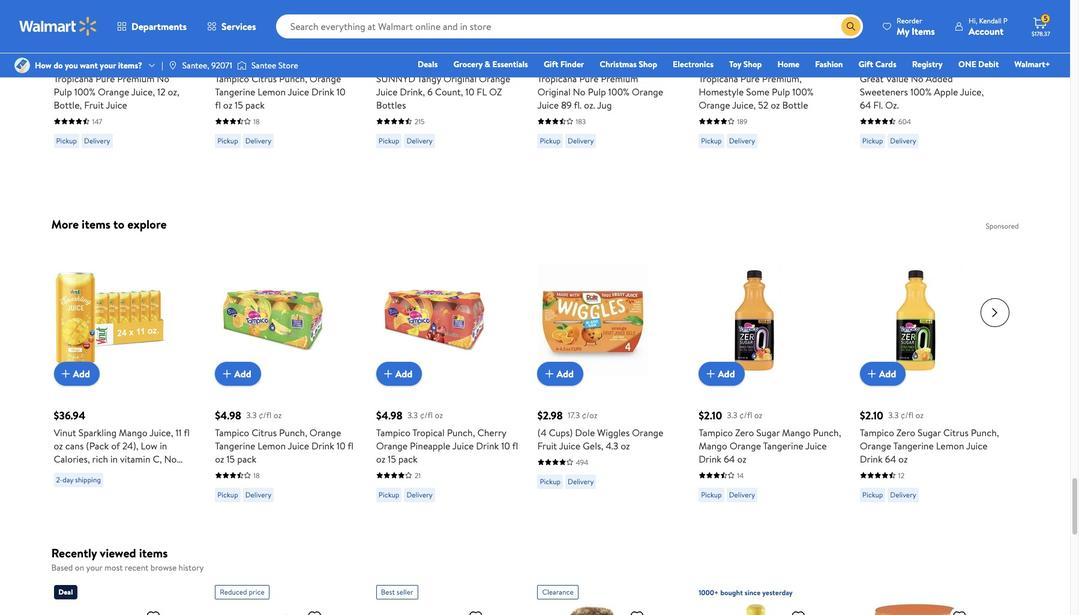 Task type: locate. For each thing, give the bounding box(es) containing it.
1 tropicana from the left
[[54, 72, 93, 85]]

departments
[[132, 20, 187, 33]]

drink,
[[400, 85, 425, 98]]

fl
[[215, 98, 221, 112], [184, 426, 190, 440], [348, 440, 354, 453], [513, 440, 518, 453]]

2 horizontal spatial tropicana
[[699, 72, 739, 85]]

sunnyd tangy original orange juice drink, 6 count, 10 fl oz bottles image
[[376, 0, 488, 22]]

mango inside $36.94 vinut sparkling mango juice, 11 fl oz cans (pack of 24), low in calories, rich in vitamin c, no added sugar, artificial preservatives, flavors, or colors, contains 85% juice
[[119, 426, 148, 440]]

juice inside $4.98 3.3 ¢/fl oz tampico tropical punch, cherry orange pineapple juice drink 10 fl oz 15 pack
[[453, 440, 474, 453]]

10 for tampico citrus punch, orange tangerine lemon juice drink 10 fl oz 15 pack
[[337, 440, 346, 453]]

0 horizontal spatial sponsored
[[215, 41, 248, 51]]

product group
[[54, 0, 189, 153], [215, 0, 350, 153], [376, 0, 511, 153], [538, 0, 673, 153], [699, 0, 834, 153], [860, 0, 995, 153], [54, 241, 198, 507], [215, 241, 360, 507], [376, 241, 521, 507], [538, 241, 682, 507], [699, 241, 844, 507], [860, 241, 1005, 507], [54, 581, 189, 616], [215, 581, 350, 616], [376, 581, 511, 616], [538, 581, 673, 616], [699, 581, 834, 616], [860, 581, 995, 616]]

orange inside 'sponsored $4.98 3.3 ¢/fl oz tampico citrus punch, orange tangerine lemon juice drink 10 fl oz 15 pack'
[[310, 72, 341, 85]]

tampico for tampico citrus punch, orange tangerine lemon juice drink 10 fl oz 15 pack
[[215, 426, 249, 440]]

¢/fl inside $4.98 3.3 ¢/fl oz tampico citrus punch, orange tangerine lemon juice drink 10 fl oz 15 pack
[[259, 409, 272, 421]]

89
[[561, 98, 572, 112]]

10 for tampico tropical punch, cherry orange pineapple juice drink 10 fl oz 15 pack
[[502, 440, 510, 453]]

¢/fl for tropicana pure premium no pulp 100% orange juice, 12 oz, bottle, fruit juice
[[98, 55, 110, 67]]

10 for sunnyd tangy original orange juice drink, 6 count, 10 fl oz bottles
[[466, 85, 475, 98]]

tangy
[[418, 72, 441, 85]]

$4.98 inside $4.98 3.3 ¢/fl oz tampico tropical punch, cherry orange pineapple juice drink 10 fl oz 15 pack
[[376, 408, 403, 423]]

departments button
[[107, 12, 197, 41]]

add to cart image for $4.98
[[381, 367, 396, 381]]

add button
[[54, 8, 100, 32], [215, 8, 261, 32], [376, 8, 422, 32], [538, 8, 584, 32], [699, 8, 745, 32], [860, 8, 906, 32], [54, 362, 100, 386], [215, 362, 261, 386], [376, 362, 422, 386], [538, 362, 584, 386], [699, 362, 745, 386], [860, 362, 906, 386]]

¢/fl inside $2.10 3.3 ¢/fl oz tampico zero sugar mango punch, mango orange tangerine juice drink 64 oz
[[740, 409, 753, 421]]

electronics link
[[668, 58, 719, 71]]

fruit down $2.98
[[538, 440, 557, 453]]

in right low
[[160, 440, 167, 453]]

1 vertical spatial fruit
[[538, 440, 557, 453]]

$4.98 3.3 ¢/fl oz tampico citrus punch, orange tangerine lemon juice drink 10 fl oz 15 pack
[[215, 408, 354, 466]]

$4.98 for tampico tropical punch, cherry orange pineapple juice drink 10 fl oz 15 pack
[[376, 408, 403, 423]]

2 tropicana from the left
[[538, 72, 577, 85]]

tampico for tampico zero sugar citrus punch, orange tangerine lemon juice drink 64 oz
[[860, 426, 895, 440]]

add for $2.98 17.3 ¢/oz (4 cups) dole wiggles orange fruit juice gels, 4.3 oz
[[557, 367, 574, 381]]

18
[[254, 116, 260, 127], [254, 471, 260, 481]]

your right want
[[100, 59, 116, 71]]

100%
[[74, 85, 96, 98], [609, 85, 630, 98], [793, 85, 814, 98], [911, 85, 932, 98]]

to
[[113, 216, 125, 232]]

tampico zero sugar citrus punch, orange tangerine lemon juice drink 64 oz image
[[860, 265, 972, 376]]

 image for santee store
[[237, 59, 247, 71]]

1 horizontal spatial tropicana
[[538, 72, 577, 85]]

gift for gift cards
[[859, 58, 874, 70]]

0 horizontal spatial fruit
[[84, 98, 104, 112]]

gift for gift finder
[[544, 58, 559, 70]]

0 vertical spatial tampico citrus punch, orange tangerine lemon juice drink 10 fl oz 15 pack image
[[215, 0, 327, 22]]

1 horizontal spatial sponsored
[[986, 221, 1019, 231]]

1 $2.10 from the left
[[699, 408, 723, 423]]

189
[[738, 116, 748, 127]]

delivery for $2.10 3.3 ¢/fl oz tampico zero sugar citrus punch, orange tangerine lemon juice drink 64 oz
[[891, 490, 917, 500]]

items?
[[118, 59, 142, 71]]

fruit inside $1.97 16.4 ¢/fl oz tropicana pure premium no pulp 100% orange juice, 12 oz, bottle, fruit juice
[[84, 98, 104, 112]]

1 shop from the left
[[639, 58, 658, 70]]

reduced price
[[220, 588, 265, 598]]

Walmart Site-Wide search field
[[276, 14, 864, 38]]

0 vertical spatial sponsored
[[215, 41, 248, 51]]

2 gift from the left
[[859, 58, 874, 70]]

dyson outsize plus cordless vacuum cleaner | nickel | new image
[[215, 605, 327, 616]]

original left fl.
[[538, 85, 571, 98]]

3 100% from the left
[[793, 85, 814, 98]]

2 18 from the top
[[254, 471, 260, 481]]

1 vertical spatial your
[[86, 562, 103, 574]]

bottles
[[376, 98, 406, 112]]

product group containing deal
[[54, 581, 189, 616]]

1 horizontal spatial original
[[538, 85, 571, 98]]

¢/fl inside $3.94 7.6 ¢/fl oz tropicana pure premium, homestyle some pulp 100% orange juice, 52 oz bottle
[[741, 55, 754, 67]]

add button for $4.98 3.3 ¢/fl oz tampico tropical punch, cherry orange pineapple juice drink 10 fl oz 15 pack
[[376, 362, 422, 386]]

3.3 inside $4.98 3.3 ¢/fl oz tampico citrus punch, orange tangerine lemon juice drink 10 fl oz 15 pack
[[246, 409, 257, 421]]

6
[[428, 85, 433, 98]]

Search search field
[[276, 14, 864, 38]]

oz.
[[886, 98, 900, 112]]

product group containing $36.94
[[54, 241, 198, 507]]

¢/fl for tampico citrus punch, orange tangerine lemon juice drink 10 fl oz 15 pack
[[259, 409, 272, 421]]

add to cart image for $3.94
[[704, 13, 718, 27]]

64 for tampico zero sugar mango punch, mango orange tangerine juice drink 64 oz
[[724, 453, 735, 466]]

3.3 inside $4.98 3.3 ¢/fl oz tampico tropical punch, cherry orange pineapple juice drink 10 fl oz 15 pack
[[408, 409, 418, 421]]

tropicana inside $3.94 7.6 ¢/fl oz tropicana pure premium, homestyle some pulp 100% orange juice, 52 oz bottle
[[699, 72, 739, 85]]

 image left how on the left top of page
[[14, 58, 30, 73]]

orange inside $2.10 3.3 ¢/fl oz tampico zero sugar citrus punch, orange tangerine lemon juice drink 64 oz
[[860, 440, 892, 453]]

shop right christmas
[[639, 58, 658, 70]]

$2.10 3.3 ¢/fl oz tampico zero sugar citrus punch, orange tangerine lemon juice drink 64 oz
[[860, 408, 1000, 466]]

2 100% from the left
[[609, 85, 630, 98]]

100% inside $3.94 7.6 ¢/fl oz tropicana pure premium, homestyle some pulp 100% orange juice, 52 oz bottle
[[793, 85, 814, 98]]

3.3 inside 'sponsored $4.98 3.3 ¢/fl oz tampico citrus punch, orange tangerine lemon juice drink 10 fl oz 15 pack'
[[246, 55, 257, 67]]

zero for orange
[[736, 426, 755, 440]]

2 horizontal spatial 64
[[886, 453, 897, 466]]

1 pure from the left
[[96, 72, 115, 85]]

colors,
[[157, 479, 185, 492]]

juice, left 11
[[150, 426, 173, 440]]

some
[[747, 85, 770, 98]]

add to cart image
[[59, 13, 73, 27], [704, 13, 718, 27], [865, 13, 880, 27], [59, 367, 73, 381], [220, 367, 234, 381], [865, 367, 880, 381]]

lemon
[[258, 85, 286, 98], [258, 440, 286, 453], [937, 440, 965, 453]]

tampico inside $2.10 3.3 ¢/fl oz tampico zero sugar citrus punch, orange tangerine lemon juice drink 64 oz
[[860, 426, 895, 440]]

zero inside $2.10 3.3 ¢/fl oz tampico zero sugar citrus punch, orange tangerine lemon juice drink 64 oz
[[897, 426, 916, 440]]

pickup for $1.97 16.4 ¢/fl oz tropicana pure premium no pulp 100% orange juice, 12 oz, bottle, fruit juice
[[56, 136, 77, 146]]

$4.98 for tampico citrus punch, orange tangerine lemon juice drink 10 fl oz 15 pack
[[215, 408, 242, 423]]

1 horizontal spatial pure
[[580, 72, 599, 85]]

add button for $1.98 3.1 ¢/fl oz great value no added sweeteners 100% apple juice, 64 fl. oz.
[[860, 8, 906, 32]]

pulp inside $1.97 16.4 ¢/fl oz tropicana pure premium no pulp 100% orange juice, 12 oz, bottle, fruit juice
[[54, 85, 72, 98]]

pickup for $2.92 4.9 ¢/fl oz sunnyd tangy original orange juice drink, 6 count, 10 fl oz bottles
[[379, 136, 400, 146]]

¢/oz
[[582, 409, 598, 421]]

2 premium from the left
[[601, 72, 639, 85]]

add to cart image for $1.98
[[865, 13, 880, 27]]

0 horizontal spatial 64
[[724, 453, 735, 466]]

juice inside $6.64 7.5 ¢/fl oz tropicana pure premium original no pulp 100% orange juice 89 fl. oz. jug
[[538, 98, 559, 112]]

pure down the toy shop link
[[741, 72, 760, 85]]

no down registry
[[911, 72, 924, 85]]

10 inside $4.98 3.3 ¢/fl oz tampico tropical punch, cherry orange pineapple juice drink 10 fl oz 15 pack
[[502, 440, 510, 453]]

pulp for $6.64
[[588, 85, 606, 98]]

fl.
[[874, 98, 883, 112]]

delivery for sponsored $4.98 3.3 ¢/fl oz tampico citrus punch, orange tangerine lemon juice drink 10 fl oz 15 pack
[[245, 136, 272, 146]]

1 gift from the left
[[544, 58, 559, 70]]

1 horizontal spatial  image
[[237, 59, 247, 71]]

pure down want
[[96, 72, 115, 85]]

pickup for $6.64 7.5 ¢/fl oz tropicana pure premium original no pulp 100% orange juice 89 fl. oz. jug
[[540, 136, 561, 146]]

drink inside $2.10 3.3 ¢/fl oz tampico zero sugar citrus punch, orange tangerine lemon juice drink 64 oz
[[860, 453, 883, 466]]

18 down $4.98 3.3 ¢/fl oz tampico citrus punch, orange tangerine lemon juice drink 10 fl oz 15 pack
[[254, 471, 260, 481]]

1 horizontal spatial 12
[[899, 471, 905, 481]]

10 inside $4.98 3.3 ¢/fl oz tampico citrus punch, orange tangerine lemon juice drink 10 fl oz 15 pack
[[337, 440, 346, 453]]

 image
[[14, 58, 30, 73], [237, 59, 247, 71]]

home link
[[773, 58, 805, 71]]

vitamin
[[120, 453, 151, 466]]

1 horizontal spatial 64
[[860, 98, 872, 112]]

add to cart image for sponsored
[[220, 13, 234, 27]]

64 inside $2.10 3.3 ¢/fl oz tampico zero sugar mango punch, mango orange tangerine juice drink 64 oz
[[724, 453, 735, 466]]

add button for $6.64 7.5 ¢/fl oz tropicana pure premium original no pulp 100% orange juice 89 fl. oz. jug
[[538, 8, 584, 32]]

tropicana pure premium, homestyle some pulp 100% orange juice, 52 oz bottle image
[[699, 0, 811, 22]]

in right rich at the bottom left of the page
[[110, 453, 118, 466]]

1 horizontal spatial zero
[[897, 426, 916, 440]]

tropicana pure premium original no pulp 100% orange juice 89 fl. oz. jug image
[[538, 0, 649, 22]]

shop for toy shop
[[744, 58, 762, 70]]

tropicana down gift finder
[[538, 72, 577, 85]]

pickup for $2.10 3.3 ¢/fl oz tampico zero sugar citrus punch, orange tangerine lemon juice drink 64 oz
[[863, 490, 884, 500]]

add to cart image for $2.92
[[381, 13, 396, 27]]

0 horizontal spatial mango
[[119, 426, 148, 440]]

santee store
[[252, 59, 298, 71]]

12
[[157, 85, 166, 98], [899, 471, 905, 481]]

shop for christmas shop
[[639, 58, 658, 70]]

christmas shop
[[600, 58, 658, 70]]

1 horizontal spatial fruit
[[538, 440, 557, 453]]

delivery for $2.92 4.9 ¢/fl oz sunnyd tangy original orange juice drink, 6 count, 10 fl oz bottles
[[407, 136, 433, 146]]

calories,
[[54, 453, 90, 466]]

 image
[[168, 61, 178, 70]]

0 vertical spatial items
[[82, 216, 110, 232]]

tampico inside $4.98 3.3 ¢/fl oz tampico citrus punch, orange tangerine lemon juice drink 10 fl oz 15 pack
[[215, 426, 249, 440]]

pulp inside $3.94 7.6 ¢/fl oz tropicana pure premium, homestyle some pulp 100% orange juice, 52 oz bottle
[[772, 85, 791, 98]]

apple
[[935, 85, 959, 98]]

1 horizontal spatial premium
[[601, 72, 639, 85]]

oz inside $36.94 vinut sparkling mango juice, 11 fl oz cans (pack of 24), low in calories, rich in vitamin c, no added sugar, artificial preservatives, flavors, or colors, contains 85% juice
[[54, 440, 63, 453]]

tropicana for $3.94
[[699, 72, 739, 85]]

$2.98
[[538, 408, 563, 423]]

oz inside $1.97 16.4 ¢/fl oz tropicana pure premium no pulp 100% orange juice, 12 oz, bottle, fruit juice
[[112, 55, 121, 67]]

citrus inside $2.10 3.3 ¢/fl oz tampico zero sugar citrus punch, orange tangerine lemon juice drink 64 oz
[[944, 426, 969, 440]]

3 pulp from the left
[[772, 85, 791, 98]]

0 horizontal spatial shop
[[639, 58, 658, 70]]

100% inside $6.64 7.5 ¢/fl oz tropicana pure premium original no pulp 100% orange juice 89 fl. oz. jug
[[609, 85, 630, 98]]

zero inside $2.10 3.3 ¢/fl oz tampico zero sugar mango punch, mango orange tangerine juice drink 64 oz
[[736, 426, 755, 440]]

1 horizontal spatial sugar
[[918, 426, 942, 440]]

0 horizontal spatial zero
[[736, 426, 755, 440]]

orange inside $4.98 3.3 ¢/fl oz tampico citrus punch, orange tangerine lemon juice drink 10 fl oz 15 pack
[[310, 426, 341, 440]]

delivery
[[84, 136, 110, 146], [245, 136, 272, 146], [407, 136, 433, 146], [568, 136, 594, 146], [729, 136, 756, 146], [891, 136, 917, 146], [568, 477, 594, 487], [245, 490, 272, 500], [407, 490, 433, 500], [729, 490, 756, 500], [891, 490, 917, 500]]

2 horizontal spatial pulp
[[772, 85, 791, 98]]

sugar for orange
[[757, 426, 780, 440]]

tangerine inside $4.98 3.3 ¢/fl oz tampico citrus punch, orange tangerine lemon juice drink 10 fl oz 15 pack
[[215, 440, 255, 453]]

2-day shipping
[[56, 475, 101, 485]]

add button for $3.94 7.6 ¢/fl oz tropicana pure premium, homestyle some pulp 100% orange juice, 52 oz bottle
[[699, 8, 745, 32]]

sugar inside $2.10 3.3 ¢/fl oz tampico zero sugar citrus punch, orange tangerine lemon juice drink 64 oz
[[918, 426, 942, 440]]

15 inside $4.98 3.3 ¢/fl oz tampico tropical punch, cherry orange pineapple juice drink 10 fl oz 15 pack
[[388, 453, 396, 466]]

pickup for $4.98 3.3 ¢/fl oz tampico tropical punch, cherry orange pineapple juice drink 10 fl oz 15 pack
[[379, 490, 400, 500]]

16.4
[[81, 55, 96, 67]]

womens fashion fall deals ! bvnarty jacket for women long sleeve solid color plush fleece comfy warm long cardigan pocket comfy lounge casual hooded neck shacket jacket fall fashion red xl image
[[538, 605, 649, 616]]

0 horizontal spatial tropicana
[[54, 72, 93, 85]]

1 18 from the top
[[254, 116, 260, 127]]

85%
[[93, 492, 110, 506]]

no right c, on the left
[[164, 453, 177, 466]]

1 vertical spatial 12
[[899, 471, 905, 481]]

¢/fl inside $4.98 3.3 ¢/fl oz tampico tropical punch, cherry orange pineapple juice drink 10 fl oz 15 pack
[[420, 409, 433, 421]]

toy shop link
[[724, 58, 768, 71]]

¢/fl for great value no added sweeteners 100% apple juice, 64 fl. oz.
[[899, 55, 912, 67]]

no
[[157, 72, 169, 85], [911, 72, 924, 85], [573, 85, 586, 98], [164, 453, 177, 466]]

10 inside 'sponsored $4.98 3.3 ¢/fl oz tampico citrus punch, orange tangerine lemon juice drink 10 fl oz 15 pack'
[[337, 85, 346, 98]]

12 down $2.10 3.3 ¢/fl oz tampico zero sugar citrus punch, orange tangerine lemon juice drink 64 oz
[[899, 471, 905, 481]]

tropicana inside $1.97 16.4 ¢/fl oz tropicana pure premium no pulp 100% orange juice, 12 oz, bottle, fruit juice
[[54, 72, 93, 85]]

items left to in the left of the page
[[82, 216, 110, 232]]

pack inside $4.98 3.3 ¢/fl oz tampico citrus punch, orange tangerine lemon juice drink 10 fl oz 15 pack
[[237, 453, 257, 466]]

2 zero from the left
[[897, 426, 916, 440]]

pack for tampico citrus punch, orange tangerine lemon juice drink 10 fl oz 15 pack
[[237, 453, 257, 466]]

$1.97
[[54, 54, 76, 69]]

2 sugar from the left
[[918, 426, 942, 440]]

2 pure from the left
[[580, 72, 599, 85]]

5
[[1044, 13, 1048, 24]]

original down grocery
[[444, 72, 477, 85]]

1 horizontal spatial gift
[[859, 58, 874, 70]]

$2.10 for tampico zero sugar citrus punch, orange tangerine lemon juice drink 64 oz
[[860, 408, 884, 423]]

pickup for $3.94 7.6 ¢/fl oz tropicana pure premium, homestyle some pulp 100% orange juice, 52 oz bottle
[[701, 136, 722, 146]]

2 horizontal spatial mango
[[783, 426, 811, 440]]

lemon inside $2.10 3.3 ¢/fl oz tampico zero sugar citrus punch, orange tangerine lemon juice drink 64 oz
[[937, 440, 965, 453]]

1 vertical spatial items
[[139, 545, 168, 561]]

fl inside 'sponsored $4.98 3.3 ¢/fl oz tampico citrus punch, orange tangerine lemon juice drink 10 fl oz 15 pack'
[[215, 98, 221, 112]]

tampico inside $4.98 3.3 ¢/fl oz tampico tropical punch, cherry orange pineapple juice drink 10 fl oz 15 pack
[[376, 426, 411, 440]]

0 vertical spatial fruit
[[84, 98, 104, 112]]

delivery for $1.97 16.4 ¢/fl oz tropicana pure premium no pulp 100% orange juice, 12 oz, bottle, fruit juice
[[84, 136, 110, 146]]

add for $4.98 3.3 ¢/fl oz tampico tropical punch, cherry orange pineapple juice drink 10 fl oz 15 pack
[[396, 367, 413, 381]]

juice inside $2.10 3.3 ¢/fl oz tampico zero sugar citrus punch, orange tangerine lemon juice drink 64 oz
[[967, 440, 988, 453]]

pickup for $2.98 17.3 ¢/oz (4 cups) dole wiggles orange fruit juice gels, 4.3 oz
[[540, 477, 561, 487]]

tropicana inside $6.64 7.5 ¢/fl oz tropicana pure premium original no pulp 100% orange juice 89 fl. oz. jug
[[538, 72, 577, 85]]

pack for tampico tropical punch, cherry orange pineapple juice drink 10 fl oz 15 pack
[[399, 453, 418, 466]]

gift left finder
[[544, 58, 559, 70]]

gift up great
[[859, 58, 874, 70]]

0 horizontal spatial premium
[[117, 72, 155, 85]]

your right on
[[86, 562, 103, 574]]

juice
[[288, 85, 309, 98], [376, 85, 398, 98], [106, 98, 127, 112], [538, 98, 559, 112], [288, 440, 309, 453], [453, 440, 474, 453], [559, 440, 581, 453], [806, 440, 827, 453], [967, 440, 988, 453]]

tampico inside $2.10 3.3 ¢/fl oz tampico zero sugar mango punch, mango orange tangerine juice drink 64 oz
[[699, 426, 733, 440]]

1 sugar from the left
[[757, 426, 780, 440]]

¢/fl for tropicana pure premium original no pulp 100% orange juice 89 fl. oz. jug
[[580, 55, 593, 67]]

¢/fl inside $1.98 3.1 ¢/fl oz great value no added sweeteners 100% apple juice, 64 fl. oz.
[[899, 55, 912, 67]]

pure inside $1.97 16.4 ¢/fl oz tropicana pure premium no pulp 100% orange juice, 12 oz, bottle, fruit juice
[[96, 72, 115, 85]]

product group containing $1.98
[[860, 0, 995, 153]]

¢/fl
[[98, 55, 110, 67], [259, 55, 272, 67], [419, 55, 432, 67], [580, 55, 593, 67], [741, 55, 754, 67], [899, 55, 912, 67], [259, 409, 272, 421], [420, 409, 433, 421], [740, 409, 753, 421], [901, 409, 914, 421]]

0 horizontal spatial  image
[[14, 58, 30, 73]]

your
[[100, 59, 116, 71], [86, 562, 103, 574]]

citrus inside 'sponsored $4.98 3.3 ¢/fl oz tampico citrus punch, orange tangerine lemon juice drink 10 fl oz 15 pack'
[[252, 72, 277, 85]]

0 horizontal spatial $2.10
[[699, 408, 723, 423]]

pulp down the do
[[54, 85, 72, 98]]

1 horizontal spatial $2.10
[[860, 408, 884, 423]]

1 pulp from the left
[[54, 85, 72, 98]]

2 $2.10 from the left
[[860, 408, 884, 423]]

preservatives,
[[54, 479, 111, 492]]

best seller
[[381, 588, 414, 598]]

added
[[54, 466, 79, 479]]

punch, inside $4.98 3.3 ¢/fl oz tampico citrus punch, orange tangerine lemon juice drink 10 fl oz 15 pack
[[279, 426, 307, 440]]

0 horizontal spatial 12
[[157, 85, 166, 98]]

1 vertical spatial sponsored
[[986, 221, 1019, 231]]

juice, inside $36.94 vinut sparkling mango juice, 11 fl oz cans (pack of 24), low in calories, rich in vitamin c, no added sugar, artificial preservatives, flavors, or colors, contains 85% juice
[[150, 426, 173, 440]]

tropical
[[413, 426, 445, 440]]

2 pulp from the left
[[588, 85, 606, 98]]

great value no added sweeteners 100% apple juice, 64 fl. oz. image
[[860, 0, 972, 22]]

¢/fl inside $1.97 16.4 ¢/fl oz tropicana pure premium no pulp 100% orange juice, 12 oz, bottle, fruit juice
[[98, 55, 110, 67]]

1000+ bought since yesterday
[[699, 588, 793, 598]]

vinut sparkling mango juice, 11 fl oz cans (pack of 24), low in calories, rich in vitamin c, no added sugar, artificial preservatives, flavors, or colors, contains 85% juice image
[[54, 265, 165, 376]]

walmart image
[[19, 17, 97, 36]]

1 horizontal spatial shop
[[744, 58, 762, 70]]

1 tampico citrus punch, orange tangerine lemon juice drink 10 fl oz 15 pack image from the top
[[215, 0, 327, 22]]

¢/fl inside $2.92 4.9 ¢/fl oz sunnyd tangy original orange juice drink, 6 count, 10 fl oz bottles
[[419, 55, 432, 67]]

$2.10 inside $2.10 3.3 ¢/fl oz tampico zero sugar citrus punch, orange tangerine lemon juice drink 64 oz
[[860, 408, 884, 423]]

tampico citrus punch, orange tangerine lemon juice drink 10 fl oz 15 pack image
[[215, 0, 327, 22], [215, 265, 327, 376]]

juice
[[112, 492, 131, 506]]

oz inside $6.64 7.5 ¢/fl oz tropicana pure premium original no pulp 100% orange juice 89 fl. oz. jug
[[595, 55, 603, 67]]

¢/fl for tampico zero sugar citrus punch, orange tangerine lemon juice drink 64 oz
[[901, 409, 914, 421]]

tropicana down $3.94
[[699, 72, 739, 85]]

(4 cups) dole wiggles orange fruit juice gels, 4.3 oz image
[[538, 265, 649, 376]]

¢/fl inside 'sponsored $4.98 3.3 ¢/fl oz tampico citrus punch, orange tangerine lemon juice drink 10 fl oz 15 pack'
[[259, 55, 272, 67]]

no right 89
[[573, 85, 586, 98]]

great
[[860, 72, 884, 85]]

no down |
[[157, 72, 169, 85]]

reorder
[[897, 15, 923, 26]]

premium down items?
[[117, 72, 155, 85]]

santee
[[252, 59, 277, 71]]

product group containing $2.98
[[538, 241, 682, 507]]

3 tropicana from the left
[[699, 72, 739, 85]]

0 horizontal spatial original
[[444, 72, 477, 85]]

juice,
[[131, 85, 155, 98], [961, 85, 984, 98], [733, 98, 756, 112], [150, 426, 173, 440]]

one debit link
[[953, 58, 1005, 71]]

pickup for $2.10 3.3 ¢/fl oz tampico zero sugar mango punch, mango orange tangerine juice drink 64 oz
[[701, 490, 722, 500]]

¢/fl for sunnyd tangy original orange juice drink, 6 count, 10 fl oz bottles
[[419, 55, 432, 67]]

100% inside $1.97 16.4 ¢/fl oz tropicana pure premium no pulp 100% orange juice, 12 oz, bottle, fruit juice
[[74, 85, 96, 98]]

1 horizontal spatial pulp
[[588, 85, 606, 98]]

3 pure from the left
[[741, 72, 760, 85]]

1 vertical spatial tampico citrus punch, orange tangerine lemon juice drink 10 fl oz 15 pack image
[[215, 265, 327, 376]]

pickup for $4.98 3.3 ¢/fl oz tampico citrus punch, orange tangerine lemon juice drink 10 fl oz 15 pack
[[217, 490, 238, 500]]

pulp right 52
[[772, 85, 791, 98]]

one debit
[[959, 58, 999, 70]]

12 left oz,
[[157, 85, 166, 98]]

2 shop from the left
[[744, 58, 762, 70]]

juice, down items?
[[131, 85, 155, 98]]

original inside $6.64 7.5 ¢/fl oz tropicana pure premium original no pulp 100% orange juice 89 fl. oz. jug
[[538, 85, 571, 98]]

premium inside $1.97 16.4 ¢/fl oz tropicana pure premium no pulp 100% orange juice, 12 oz, bottle, fruit juice
[[117, 72, 155, 85]]

pulp right fl.
[[588, 85, 606, 98]]

add to cart image for $4.98
[[220, 367, 234, 381]]

pure inside $3.94 7.6 ¢/fl oz tropicana pure premium, homestyle some pulp 100% orange juice, 52 oz bottle
[[741, 72, 760, 85]]

1 vertical spatial 18
[[254, 471, 260, 481]]

1 horizontal spatial items
[[139, 545, 168, 561]]

0 horizontal spatial sugar
[[757, 426, 780, 440]]

$2.92 4.9 ¢/fl oz sunnyd tangy original orange juice drink, 6 count, 10 fl oz bottles
[[376, 54, 511, 112]]

100% left apple in the top right of the page
[[911, 85, 932, 98]]

pack inside $4.98 3.3 ¢/fl oz tampico tropical punch, cherry orange pineapple juice drink 10 fl oz 15 pack
[[399, 453, 418, 466]]

add to cart image
[[220, 13, 234, 27], [381, 13, 396, 27], [543, 13, 557, 27], [381, 367, 396, 381], [543, 367, 557, 381], [704, 367, 718, 381]]

pure down finder
[[580, 72, 599, 85]]

¢/fl for tropicana pure premium, homestyle some pulp 100% orange juice, 52 oz bottle
[[741, 55, 754, 67]]

juice, up 189
[[733, 98, 756, 112]]

premium down christmas
[[601, 72, 639, 85]]

juice, right apple in the top right of the page
[[961, 85, 984, 98]]

0 horizontal spatial pulp
[[54, 85, 72, 98]]

2 horizontal spatial pure
[[741, 72, 760, 85]]

add to favorites list, restored apple ipad 10.2-inch retina wi-fi only 32gb latest os bundle: bluetooth/wireless airbuds by certified 2 day express (refurbished) image
[[469, 610, 483, 616]]

100% down home link
[[793, 85, 814, 98]]

tropicana down the you
[[54, 72, 93, 85]]

drink inside $4.98 3.3 ¢/fl oz tampico citrus punch, orange tangerine lemon juice drink 10 fl oz 15 pack
[[312, 440, 334, 453]]

product group containing $3.94
[[699, 0, 834, 153]]

product group containing $2.92
[[376, 0, 511, 153]]

hi, kendall p account
[[969, 15, 1008, 38]]

100% down the how do you want your items?
[[74, 85, 96, 98]]

18 down 'sponsored $4.98 3.3 ¢/fl oz tampico citrus punch, orange tangerine lemon juice drink 10 fl oz 15 pack'
[[254, 116, 260, 127]]

kendall
[[980, 15, 1002, 26]]

¢/fl inside $2.10 3.3 ¢/fl oz tampico zero sugar citrus punch, orange tangerine lemon juice drink 64 oz
[[901, 409, 914, 421]]

1 100% from the left
[[74, 85, 96, 98]]

orange inside $2.92 4.9 ¢/fl oz sunnyd tangy original orange juice drink, 6 count, 10 fl oz bottles
[[479, 72, 511, 85]]

3.3 for tampico zero sugar mango punch, mango orange tangerine juice drink 64 oz
[[727, 409, 738, 421]]

services
[[222, 20, 256, 33]]

rich
[[92, 453, 108, 466]]

183
[[576, 116, 586, 127]]

sponsored inside 'sponsored $4.98 3.3 ¢/fl oz tampico citrus punch, orange tangerine lemon juice drink 10 fl oz 15 pack'
[[215, 41, 248, 51]]

fruit up 147
[[84, 98, 104, 112]]

product group containing $1.97
[[54, 0, 189, 153]]

pulp inside $6.64 7.5 ¢/fl oz tropicana pure premium original no pulp 100% orange juice 89 fl. oz. jug
[[588, 85, 606, 98]]

shop right toy
[[744, 58, 762, 70]]

$3.94
[[699, 54, 725, 69]]

tampico for tampico zero sugar mango punch, mango orange tangerine juice drink 64 oz
[[699, 426, 733, 440]]

100% down christmas
[[609, 85, 630, 98]]

on
[[75, 562, 84, 574]]

pickup for $1.98 3.1 ¢/fl oz great value no added sweeteners 100% apple juice, 64 fl. oz.
[[863, 136, 884, 146]]

¢/fl for tampico tropical punch, cherry orange pineapple juice drink 10 fl oz 15 pack
[[420, 409, 433, 421]]

since
[[745, 588, 761, 598]]

tangerine inside $2.10 3.3 ¢/fl oz tampico zero sugar citrus punch, orange tangerine lemon juice drink 64 oz
[[894, 440, 934, 453]]

0 vertical spatial 12
[[157, 85, 166, 98]]

delivery for $1.98 3.1 ¢/fl oz great value no added sweeteners 100% apple juice, 64 fl. oz.
[[891, 136, 917, 146]]

drink inside 'sponsored $4.98 3.3 ¢/fl oz tampico citrus punch, orange tangerine lemon juice drink 10 fl oz 15 pack'
[[312, 85, 334, 98]]

sugar
[[757, 426, 780, 440], [918, 426, 942, 440]]

juice inside $2.98 17.3 ¢/oz (4 cups) dole wiggles orange fruit juice gels, 4.3 oz
[[559, 440, 581, 453]]

 image right 92071
[[237, 59, 247, 71]]

more items to explore
[[51, 216, 167, 232]]

2 tampico citrus punch, orange tangerine lemon juice drink 10 fl oz 15 pack image from the top
[[215, 265, 327, 376]]

items inside recently viewed items based on your most recent browse history
[[139, 545, 168, 561]]

1 zero from the left
[[736, 426, 755, 440]]

bottle
[[783, 98, 809, 112]]

tampico inside 'sponsored $4.98 3.3 ¢/fl oz tampico citrus punch, orange tangerine lemon juice drink 10 fl oz 15 pack'
[[215, 72, 249, 85]]

64 inside $2.10 3.3 ¢/fl oz tampico zero sugar citrus punch, orange tangerine lemon juice drink 64 oz
[[886, 453, 897, 466]]

search icon image
[[847, 22, 856, 31]]

0 horizontal spatial pure
[[96, 72, 115, 85]]

gift cards
[[859, 58, 897, 70]]

15
[[235, 98, 243, 112], [227, 453, 235, 466], [388, 453, 396, 466]]

add button for $1.97 16.4 ¢/fl oz tropicana pure premium no pulp 100% orange juice, 12 oz, bottle, fruit juice
[[54, 8, 100, 32]]

items up browse
[[139, 545, 168, 561]]

4 100% from the left
[[911, 85, 932, 98]]

3.3 inside $2.10 3.3 ¢/fl oz tampico zero sugar mango punch, mango orange tangerine juice drink 64 oz
[[727, 409, 738, 421]]

drink inside $2.10 3.3 ¢/fl oz tampico zero sugar mango punch, mango orange tangerine juice drink 64 oz
[[699, 453, 722, 466]]

0 vertical spatial 18
[[254, 116, 260, 127]]

oz,
[[168, 85, 180, 98]]

lemon inside $4.98 3.3 ¢/fl oz tampico citrus punch, orange tangerine lemon juice drink 10 fl oz 15 pack
[[258, 440, 286, 453]]

sugar inside $2.10 3.3 ¢/fl oz tampico zero sugar mango punch, mango orange tangerine juice drink 64 oz
[[757, 426, 780, 440]]

tropicana pure premium no pulp 100% orange juice, 12 oz, bottle, fruit juice image
[[54, 0, 165, 22]]

pulp
[[54, 85, 72, 98], [588, 85, 606, 98], [772, 85, 791, 98]]

dole
[[575, 426, 595, 440]]

3.3 for tampico tropical punch, cherry orange pineapple juice drink 10 fl oz 15 pack
[[408, 409, 418, 421]]

&
[[485, 58, 491, 70]]

sugar for tangerine
[[918, 426, 942, 440]]

value
[[886, 72, 909, 85]]

100% inside $1.98 3.1 ¢/fl oz great value no added sweeteners 100% apple juice, 64 fl. oz.
[[911, 85, 932, 98]]

add to favorites list, fisher-price rock-a-stack ring stacking toy with roly-poly base for infants image
[[792, 610, 806, 616]]

1 premium from the left
[[117, 72, 155, 85]]

pure inside $6.64 7.5 ¢/fl oz tropicana pure premium original no pulp 100% orange juice 89 fl. oz. jug
[[580, 72, 599, 85]]

$4.98 3.3 ¢/fl oz tampico tropical punch, cherry orange pineapple juice drink 10 fl oz 15 pack
[[376, 408, 518, 466]]

0 horizontal spatial gift
[[544, 58, 559, 70]]

$6.64 7.5 ¢/fl oz tropicana pure premium original no pulp 100% orange juice 89 fl. oz. jug
[[538, 54, 664, 112]]

$6.64
[[538, 54, 564, 69]]

you
[[65, 59, 78, 71]]



Task type: vqa. For each thing, say whether or not it's contained in the screenshot.
100% in the $1.97 16.4 ¢/Fl Oz Tropicana Pure Premium No Pulp 100% Orange Juice, 12 Oz, Bottle, Fruit Juice
yes



Task type: describe. For each thing, give the bounding box(es) containing it.
zero for tangerine
[[897, 426, 916, 440]]

$1.97 16.4 ¢/fl oz tropicana pure premium no pulp 100% orange juice, 12 oz, bottle, fruit juice
[[54, 54, 180, 112]]

grocery & essentials
[[454, 58, 528, 70]]

juice inside $4.98 3.3 ¢/fl oz tampico citrus punch, orange tangerine lemon juice drink 10 fl oz 15 pack
[[288, 440, 309, 453]]

restored apple ipad 10.2-inch retina wi-fi only 32gb latest os bundle: bluetooth/wireless airbuds by certified 2 day express (refurbished) image
[[376, 605, 488, 616]]

add for $2.10 3.3 ¢/fl oz tampico zero sugar citrus punch, orange tangerine lemon juice drink 64 oz
[[880, 367, 897, 381]]

add to cart image for $1.97
[[59, 13, 73, 27]]

delivery for $6.64 7.5 ¢/fl oz tropicana pure premium original no pulp 100% orange juice 89 fl. oz. jug
[[568, 136, 594, 146]]

18 for $4.98
[[254, 116, 260, 127]]

juice inside $2.92 4.9 ¢/fl oz sunnyd tangy original orange juice drink, 6 count, 10 fl oz bottles
[[376, 85, 398, 98]]

1 horizontal spatial in
[[160, 440, 167, 453]]

add to cart image for $2.98
[[543, 367, 557, 381]]

add to favorites list, womens fashion fall deals ! bvnarty jacket for women long sleeve solid color plush fleece comfy warm long cardigan pocket comfy lounge casual hooded neck shacket jacket fall fashion red xl image
[[630, 610, 645, 616]]

add for $1.97 16.4 ¢/fl oz tropicana pure premium no pulp 100% orange juice, 12 oz, bottle, fruit juice
[[73, 13, 90, 26]]

gift finder link
[[539, 58, 590, 71]]

add for $1.98 3.1 ¢/fl oz great value no added sweeteners 100% apple juice, 64 fl. oz.
[[880, 13, 897, 26]]

recently viewed items based on your most recent browse history
[[51, 545, 204, 574]]

punch, inside $4.98 3.3 ¢/fl oz tampico tropical punch, cherry orange pineapple juice drink 10 fl oz 15 pack
[[447, 426, 475, 440]]

0 horizontal spatial items
[[82, 216, 110, 232]]

add button for $2.10 3.3 ¢/fl oz tampico zero sugar citrus punch, orange tangerine lemon juice drink 64 oz
[[860, 362, 906, 386]]

4.9
[[406, 55, 417, 67]]

want
[[80, 59, 98, 71]]

orange inside $6.64 7.5 ¢/fl oz tropicana pure premium original no pulp 100% orange juice 89 fl. oz. jug
[[632, 85, 664, 98]]

add for $4.98 3.3 ¢/fl oz tampico citrus punch, orange tangerine lemon juice drink 10 fl oz 15 pack
[[234, 367, 251, 381]]

orange inside $4.98 3.3 ¢/fl oz tampico tropical punch, cherry orange pineapple juice drink 10 fl oz 15 pack
[[376, 440, 408, 453]]

cups)
[[549, 426, 573, 440]]

sponsored for sponsored $4.98 3.3 ¢/fl oz tampico citrus punch, orange tangerine lemon juice drink 10 fl oz 15 pack
[[215, 41, 248, 51]]

147
[[92, 116, 102, 127]]

home
[[778, 58, 800, 70]]

5 $178.37
[[1032, 13, 1051, 38]]

product group containing best seller
[[376, 581, 511, 616]]

fruit inside $2.98 17.3 ¢/oz (4 cups) dole wiggles orange fruit juice gels, 4.3 oz
[[538, 440, 557, 453]]

tampico zero sugar mango punch, mango orange tangerine juice drink 64 oz image
[[699, 265, 811, 376]]

64 for tampico zero sugar citrus punch, orange tangerine lemon juice drink 64 oz
[[886, 453, 897, 466]]

walmart+ link
[[1010, 58, 1056, 71]]

add to cart image for $6.64
[[543, 13, 557, 27]]

product group containing clearance
[[538, 581, 673, 616]]

finder
[[561, 58, 584, 70]]

account
[[969, 24, 1004, 38]]

delivery for $4.98 3.3 ¢/fl oz tampico citrus punch, orange tangerine lemon juice drink 10 fl oz 15 pack
[[245, 490, 272, 500]]

gift cards link
[[854, 58, 902, 71]]

bottle,
[[54, 98, 82, 112]]

premium for $6.64
[[601, 72, 639, 85]]

tangerine inside 'sponsored $4.98 3.3 ¢/fl oz tampico citrus punch, orange tangerine lemon juice drink 10 fl oz 15 pack'
[[215, 85, 255, 98]]

fisher-price rock-a-stack ring stacking toy with roly-poly base for infants image
[[699, 605, 811, 616]]

reorder my items
[[897, 15, 936, 38]]

reduced
[[220, 588, 247, 598]]

fl inside $4.98 3.3 ¢/fl oz tampico citrus punch, orange tangerine lemon juice drink 10 fl oz 15 pack
[[348, 440, 354, 453]]

vinut
[[54, 426, 76, 440]]

tropicana for $1.97
[[54, 72, 93, 85]]

sugar,
[[81, 466, 107, 479]]

add button for $2.92 4.9 ¢/fl oz sunnyd tangy original orange juice drink, 6 count, 10 fl oz bottles
[[376, 8, 422, 32]]

of
[[111, 440, 120, 453]]

your inside recently viewed items based on your most recent browse history
[[86, 562, 103, 574]]

add button for sponsored $4.98 3.3 ¢/fl oz tampico citrus punch, orange tangerine lemon juice drink 10 fl oz 15 pack
[[215, 8, 261, 32]]

7.5
[[569, 55, 578, 67]]

lemon inside 'sponsored $4.98 3.3 ¢/fl oz tampico citrus punch, orange tangerine lemon juice drink 10 fl oz 15 pack'
[[258, 85, 286, 98]]

pulp for $3.94
[[772, 85, 791, 98]]

juice, inside $1.98 3.1 ¢/fl oz great value no added sweeteners 100% apple juice, 64 fl. oz.
[[961, 85, 984, 98]]

more
[[51, 216, 79, 232]]

12 inside $1.97 16.4 ¢/fl oz tropicana pure premium no pulp 100% orange juice, 12 oz, bottle, fruit juice
[[157, 85, 166, 98]]

product group containing reduced price
[[215, 581, 350, 616]]

delivery for $2.10 3.3 ¢/fl oz tampico zero sugar mango punch, mango orange tangerine juice drink 64 oz
[[729, 490, 756, 500]]

add button for $2.10 3.3 ¢/fl oz tampico zero sugar mango punch, mango orange tangerine juice drink 64 oz
[[699, 362, 745, 386]]

no inside $6.64 7.5 ¢/fl oz tropicana pure premium original no pulp 100% orange juice 89 fl. oz. jug
[[573, 85, 586, 98]]

orange inside $1.97 16.4 ¢/fl oz tropicana pure premium no pulp 100% orange juice, 12 oz, bottle, fruit juice
[[98, 85, 129, 98]]

0 horizontal spatial in
[[110, 453, 118, 466]]

delivery for $3.94 7.6 ¢/fl oz tropicana pure premium, homestyle some pulp 100% orange juice, 52 oz bottle
[[729, 136, 756, 146]]

1 horizontal spatial mango
[[699, 440, 728, 453]]

orange inside $3.94 7.6 ¢/fl oz tropicana pure premium, homestyle some pulp 100% orange juice, 52 oz bottle
[[699, 98, 731, 112]]

add to cart image for $2.10
[[865, 367, 880, 381]]

juice inside 'sponsored $4.98 3.3 ¢/fl oz tampico citrus punch, orange tangerine lemon juice drink 10 fl oz 15 pack'
[[288, 85, 309, 98]]

$2.98 17.3 ¢/oz (4 cups) dole wiggles orange fruit juice gels, 4.3 oz
[[538, 408, 664, 453]]

$2.10 3.3 ¢/fl oz tampico zero sugar mango punch, mango orange tangerine juice drink 64 oz
[[699, 408, 842, 466]]

delivery for $4.98 3.3 ¢/fl oz tampico tropical punch, cherry orange pineapple juice drink 10 fl oz 15 pack
[[407, 490, 433, 500]]

based
[[51, 562, 73, 574]]

add for sponsored $4.98 3.3 ¢/fl oz tampico citrus punch, orange tangerine lemon juice drink 10 fl oz 15 pack
[[234, 13, 251, 26]]

11
[[176, 426, 182, 440]]

15 for tampico citrus punch, orange tangerine lemon juice drink 10 fl oz 15 pack
[[227, 453, 235, 466]]

toy shop
[[730, 58, 762, 70]]

registry
[[913, 58, 943, 70]]

history
[[179, 562, 204, 574]]

no inside $36.94 vinut sparkling mango juice, 11 fl oz cans (pack of 24), low in calories, rich in vitamin c, no added sugar, artificial preservatives, flavors, or colors, contains 85% juice
[[164, 453, 177, 466]]

sweeteners
[[860, 85, 909, 98]]

clearance
[[543, 588, 574, 598]]

essentials
[[493, 58, 528, 70]]

add for $2.10 3.3 ¢/fl oz tampico zero sugar mango punch, mango orange tangerine juice drink 64 oz
[[718, 367, 735, 381]]

add to favorites list, dyson outsize plus cordless vacuum cleaner | nickel | new image
[[308, 610, 322, 616]]

seller
[[397, 588, 414, 598]]

$2.10 for tampico zero sugar mango punch, mango orange tangerine juice drink 64 oz
[[699, 408, 723, 423]]

santee,
[[182, 59, 209, 71]]

fashion
[[816, 58, 843, 70]]

add button for $4.98 3.3 ¢/fl oz tampico citrus punch, orange tangerine lemon juice drink 10 fl oz 15 pack
[[215, 362, 261, 386]]

original inside $2.92 4.9 ¢/fl oz sunnyd tangy original orange juice drink, 6 count, 10 fl oz bottles
[[444, 72, 477, 85]]

christmas
[[600, 58, 637, 70]]

oz inside $2.92 4.9 ¢/fl oz sunnyd tangy original orange juice drink, 6 count, 10 fl oz bottles
[[434, 55, 442, 67]]

pack inside 'sponsored $4.98 3.3 ¢/fl oz tampico citrus punch, orange tangerine lemon juice drink 10 fl oz 15 pack'
[[246, 98, 265, 112]]

sponsored $4.98 3.3 ¢/fl oz tampico citrus punch, orange tangerine lemon juice drink 10 fl oz 15 pack
[[215, 41, 346, 112]]

juice inside $2.10 3.3 ¢/fl oz tampico zero sugar mango punch, mango orange tangerine juice drink 64 oz
[[806, 440, 827, 453]]

oz inside $1.98 3.1 ¢/fl oz great value no added sweeteners 100% apple juice, 64 fl. oz.
[[914, 55, 922, 67]]

tampico for tampico tropical punch, cherry orange pineapple juice drink 10 fl oz 15 pack
[[376, 426, 411, 440]]

punch, inside $2.10 3.3 ¢/fl oz tampico zero sugar citrus punch, orange tangerine lemon juice drink 64 oz
[[972, 426, 1000, 440]]

contains
[[54, 492, 90, 506]]

next slide for more items to explore list image
[[981, 298, 1010, 327]]

(pack
[[86, 440, 109, 453]]

add for $2.92 4.9 ¢/fl oz sunnyd tangy original orange juice drink, 6 count, 10 fl oz bottles
[[396, 13, 413, 26]]

electronics
[[673, 58, 714, 70]]

premium,
[[763, 72, 802, 85]]

21
[[415, 471, 421, 481]]

product group containing 1000+ bought since yesterday
[[699, 581, 834, 616]]

gels,
[[583, 440, 604, 453]]

oz inside $2.98 17.3 ¢/oz (4 cups) dole wiggles orange fruit juice gels, 4.3 oz
[[621, 440, 630, 453]]

pineapple
[[410, 440, 451, 453]]

pickup for sponsored $4.98 3.3 ¢/fl oz tampico citrus punch, orange tangerine lemon juice drink 10 fl oz 15 pack
[[217, 136, 238, 146]]

add button for $2.98 17.3 ¢/oz (4 cups) dole wiggles orange fruit juice gels, 4.3 oz
[[538, 362, 584, 386]]

xbox series x video game console, black image
[[54, 605, 165, 616]]

recent
[[125, 562, 149, 574]]

low
[[141, 440, 158, 453]]

52
[[759, 98, 769, 112]]

fl
[[477, 85, 487, 98]]

sunnyd
[[376, 72, 416, 85]]

price
[[249, 588, 265, 598]]

215
[[415, 116, 425, 127]]

¢/fl for tampico zero sugar mango punch, mango orange tangerine juice drink 64 oz
[[740, 409, 753, 421]]

sponsored for sponsored
[[986, 221, 1019, 231]]

orange inside $2.98 17.3 ¢/oz (4 cups) dole wiggles orange fruit juice gels, 4.3 oz
[[632, 426, 664, 440]]

pure for $3.94
[[741, 72, 760, 85]]

how do you want your items?
[[35, 59, 142, 71]]

64 inside $1.98 3.1 ¢/fl oz great value no added sweeteners 100% apple juice, 64 fl. oz.
[[860, 98, 872, 112]]

fl inside $36.94 vinut sparkling mango juice, 11 fl oz cans (pack of 24), low in calories, rich in vitamin c, no added sugar, artificial preservatives, flavors, or colors, contains 85% juice
[[184, 426, 190, 440]]

3.3 for tampico citrus punch, orange tangerine lemon juice drink 10 fl oz 15 pack
[[246, 409, 257, 421]]

or
[[146, 479, 155, 492]]

add to favorites list, xbox series x video game console, black image
[[146, 610, 161, 616]]

add for $3.94 7.6 ¢/fl oz tropicana pure premium, homestyle some pulp 100% orange juice, 52 oz bottle
[[718, 13, 735, 26]]

juice inside $1.97 16.4 ¢/fl oz tropicana pure premium no pulp 100% orange juice, 12 oz, bottle, fruit juice
[[106, 98, 127, 112]]

juice, inside $1.97 16.4 ¢/fl oz tropicana pure premium no pulp 100% orange juice, 12 oz, bottle, fruit juice
[[131, 85, 155, 98]]

citrus inside $4.98 3.3 ¢/fl oz tampico citrus punch, orange tangerine lemon juice drink 10 fl oz 15 pack
[[252, 426, 277, 440]]

juice, inside $3.94 7.6 ¢/fl oz tropicana pure premium, homestyle some pulp 100% orange juice, 52 oz bottle
[[733, 98, 756, 112]]

tropicana for $6.64
[[538, 72, 577, 85]]

do
[[54, 59, 63, 71]]

3.1
[[889, 55, 897, 67]]

premium for $1.97
[[117, 72, 155, 85]]

tampico tropical punch, cherry orange pineapple juice drink 10 fl oz 15 pack image
[[376, 265, 488, 376]]

homestyle
[[699, 85, 744, 98]]

tangerine inside $2.10 3.3 ¢/fl oz tampico zero sugar mango punch, mango orange tangerine juice drink 64 oz
[[764, 440, 804, 453]]

drink inside $4.98 3.3 ¢/fl oz tampico tropical punch, cherry orange pineapple juice drink 10 fl oz 15 pack
[[476, 440, 499, 453]]

pure for $1.97
[[96, 72, 115, 85]]

punch, inside 'sponsored $4.98 3.3 ¢/fl oz tampico citrus punch, orange tangerine lemon juice drink 10 fl oz 15 pack'
[[279, 72, 307, 85]]

viewed
[[100, 545, 136, 561]]

punch, inside $2.10 3.3 ¢/fl oz tampico zero sugar mango punch, mango orange tangerine juice drink 64 oz
[[813, 426, 842, 440]]

delivery for $2.98 17.3 ¢/oz (4 cups) dole wiggles orange fruit juice gels, 4.3 oz
[[568, 477, 594, 487]]

sparkling
[[79, 426, 117, 440]]

my
[[897, 24, 910, 38]]

add to favorites list, dunkin' original blend medium roast decaf ground coffee, 30 ounce canister (packaging may vary) image
[[953, 610, 967, 616]]

dunkin' original blend medium roast decaf ground coffee, 30 ounce canister (packaging may vary) image
[[860, 605, 972, 616]]

explore
[[127, 216, 167, 232]]

no inside $1.98 3.1 ¢/fl oz great value no added sweeteners 100% apple juice, 64 fl. oz.
[[911, 72, 924, 85]]

cans
[[65, 440, 84, 453]]

cherry
[[478, 426, 507, 440]]

fl inside $4.98 3.3 ¢/fl oz tampico tropical punch, cherry orange pineapple juice drink 10 fl oz 15 pack
[[513, 440, 518, 453]]

15 for tampico tropical punch, cherry orange pineapple juice drink 10 fl oz 15 pack
[[388, 453, 396, 466]]

one
[[959, 58, 977, 70]]

product group containing $6.64
[[538, 0, 673, 153]]

grocery
[[454, 58, 483, 70]]

$4.98 inside 'sponsored $4.98 3.3 ¢/fl oz tampico citrus punch, orange tangerine lemon juice drink 10 fl oz 15 pack'
[[215, 54, 242, 69]]

18 for 3.3
[[254, 471, 260, 481]]

orange inside $2.10 3.3 ¢/fl oz tampico zero sugar mango punch, mango orange tangerine juice drink 64 oz
[[730, 440, 762, 453]]

yesterday
[[763, 588, 793, 598]]

no inside $1.97 16.4 ¢/fl oz tropicana pure premium no pulp 100% orange juice, 12 oz, bottle, fruit juice
[[157, 72, 169, 85]]

0 vertical spatial your
[[100, 59, 116, 71]]

$36.94 vinut sparkling mango juice, 11 fl oz cans (pack of 24), low in calories, rich in vitamin c, no added sugar, artificial preservatives, flavors, or colors, contains 85% juice
[[54, 408, 190, 506]]

gift finder
[[544, 58, 584, 70]]

$1.98 3.1 ¢/fl oz great value no added sweeteners 100% apple juice, 64 fl. oz.
[[860, 54, 984, 112]]

$178.37
[[1032, 29, 1051, 38]]

15 inside 'sponsored $4.98 3.3 ¢/fl oz tampico citrus punch, orange tangerine lemon juice drink 10 fl oz 15 pack'
[[235, 98, 243, 112]]

deals
[[418, 58, 438, 70]]

add to cart image for $2.10
[[704, 367, 718, 381]]

how
[[35, 59, 52, 71]]

cards
[[876, 58, 897, 70]]

c,
[[153, 453, 162, 466]]

3.3 for tampico zero sugar citrus punch, orange tangerine lemon juice drink 64 oz
[[889, 409, 899, 421]]

clear search field text image
[[828, 21, 837, 31]]

tampico citrus punch, orange tangerine lemon juice drink 10 fl oz 15 pack image for sponsored
[[215, 0, 327, 22]]

oz.
[[584, 98, 596, 112]]

most
[[105, 562, 123, 574]]

artificial
[[109, 466, 143, 479]]

tampico citrus punch, orange tangerine lemon juice drink 10 fl oz 15 pack image for $4.98
[[215, 265, 327, 376]]

pure for $6.64
[[580, 72, 599, 85]]

items
[[912, 24, 936, 38]]

 image for how do you want your items?
[[14, 58, 30, 73]]



